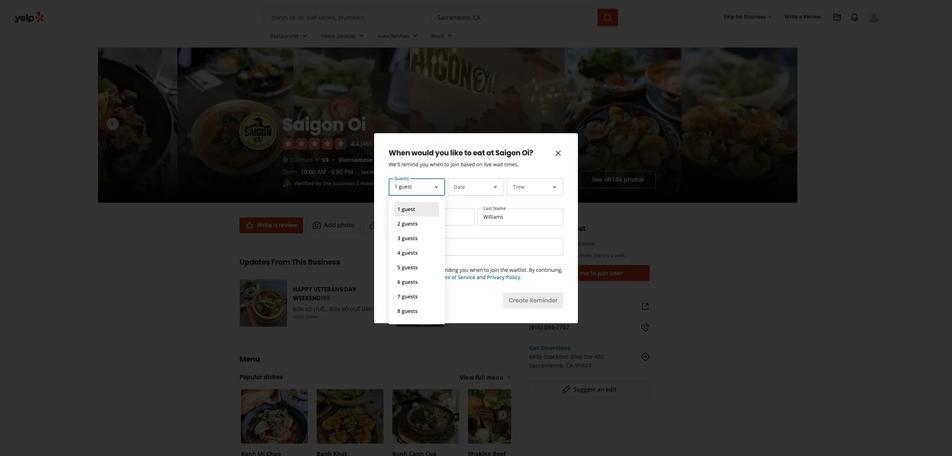 Task type: describe. For each thing, give the bounding box(es) containing it.
see hours link
[[358, 168, 385, 177]]

updates from this business element
[[228, 245, 547, 330]]

when
[[389, 148, 410, 158]]

me
[[580, 269, 589, 277]]

Guests field
[[389, 178, 445, 324]]

Date field
[[448, 178, 504, 196]]

you'll
[[389, 266, 401, 273]]

all
[[604, 175, 611, 184]]

by
[[529, 266, 535, 273]]

auto services link
[[372, 26, 426, 47]]

banh mi chao image
[[241, 389, 308, 444]]

wait.
[[615, 252, 626, 259]]

2 bò from the left
[[342, 306, 349, 313]]

1   text field from the left
[[389, 208, 475, 225]]

8 guests
[[397, 307, 418, 314]]

2 bún from the left
[[329, 306, 340, 313]]

write for write a review
[[785, 13, 798, 20]]

search image
[[603, 13, 612, 22]]

guest
[[402, 205, 415, 212]]

1 bún from the left
[[293, 306, 304, 313]]

to inside button
[[591, 269, 596, 277]]

more
[[431, 32, 444, 39]]

24 share v2 image
[[369, 221, 378, 230]]

at
[[486, 148, 494, 158]]

450
[[594, 353, 604, 361]]

saigonoisac.com
[[529, 302, 577, 310]]

see for see hours
[[361, 169, 368, 175]]

follow
[[466, 221, 484, 229]]

write for write a review
[[257, 221, 272, 229]]

1 horizontal spatial paste
[[522, 306, 537, 313]]

full
[[475, 373, 485, 381]]

2   text field from the left
[[478, 208, 563, 225]]

of
[[451, 274, 456, 280]]

"bún mắm"/fermented fish paste  noodle soup image
[[396, 280, 444, 327]]

ago
[[381, 180, 390, 187]]

and
[[477, 274, 486, 280]]

yelp for business button
[[721, 10, 776, 23]]

16 claim filled v2 image
[[282, 157, 288, 163]]

đây!!!!…
[[362, 306, 381, 313]]

1 vertical spatial fish
[[510, 306, 521, 313]]

95823
[[575, 361, 592, 369]]

wait:
[[564, 240, 577, 247]]

business categories element
[[265, 26, 881, 47]]

business inside button
[[744, 13, 766, 20]]

the right by
[[323, 180, 331, 187]]

594-
[[544, 323, 556, 331]]

waitlist for join the waitlist
[[559, 223, 586, 234]]

previous image
[[108, 119, 117, 128]]

  telephone field inside when would you like to eat at saigon oi? region
[[389, 238, 563, 255]]

"bún mắm"/fermented fish paste  noodle soup "bún mắm"/fermented fish paste noodle soup…
[[450, 285, 537, 320]]

terms of service link
[[435, 274, 475, 280]]

2 guests button
[[395, 216, 439, 231]]

shaking beef image
[[468, 389, 535, 444]]

2 previous image from the top
[[244, 411, 252, 419]]

you'll receive texts reminding you when to join the waitlist. by continuing, you agree to yelp's
[[389, 266, 563, 280]]

a for review
[[273, 221, 277, 229]]

you down "would"
[[420, 161, 429, 168]]

2 vertical spatial a
[[611, 252, 613, 259]]

24 chevron down v2 image for more
[[445, 31, 454, 40]]

share button
[[363, 217, 404, 233]]

verified
[[294, 180, 314, 187]]

user actions element
[[718, 9, 891, 54]]

create
[[509, 296, 528, 305]]

join for join the waitlist here when there's a wait.
[[529, 252, 538, 259]]

home services link
[[315, 26, 372, 47]]

guests for 4 guests
[[402, 249, 418, 256]]

1
[[397, 205, 400, 212]]

a for review
[[799, 13, 802, 20]]

photo of saigon oi - sacramento, ca, us. vietnamese tradition mini savory crep image
[[565, 48, 681, 203]]

guests for 2 guests
[[402, 220, 418, 227]]

join for join the waitlist
[[529, 223, 544, 234]]

based
[[461, 161, 475, 168]]

happy
[[293, 285, 312, 294]]

5 guests
[[397, 264, 418, 271]]

veterans
[[314, 285, 343, 294]]

0
[[578, 240, 581, 247]]

when would you like to eat at saigon oi? we'll remind you when to join based on live wait times.
[[389, 148, 533, 168]]

4.4
[[351, 140, 359, 148]]

menu
[[239, 354, 260, 364]]

guests for 7 guests
[[402, 293, 418, 300]]

create reminder button
[[503, 292, 563, 308]]

huế…
[[314, 306, 328, 313]]

ste
[[584, 353, 593, 361]]

hours
[[369, 169, 382, 175]]

the down current
[[539, 252, 547, 259]]

claimed
[[290, 156, 313, 164]]

see all 1.6k photos link
[[580, 171, 656, 188]]

times.
[[504, 161, 519, 168]]

join inside 'when would you like to eat at saigon oi? we'll remind you when to join based on live wait times.'
[[451, 161, 459, 168]]

1 guest button
[[395, 202, 439, 216]]

$$
[[322, 156, 329, 164]]

to down receive on the bottom of the page
[[414, 274, 418, 280]]

create reminder
[[509, 296, 558, 305]]

join inside you'll receive texts reminding you when to join the waitlist. by continuing, you agree to yelp's
[[490, 266, 499, 273]]

services for home services
[[337, 32, 356, 39]]

4 guests button
[[395, 246, 439, 260]]

24 camera v2 image
[[312, 221, 321, 230]]

Time field
[[507, 178, 563, 196]]

0 horizontal spatial paste
[[450, 294, 467, 302]]

5:00
[[331, 168, 343, 176]]

when inside you'll receive texts reminding you when to join the waitlist. by continuing, you agree to yelp's
[[470, 266, 483, 273]]

restaurants link
[[265, 26, 315, 47]]

write a review link
[[782, 10, 824, 23]]

happy veterans day weekend!🇺🇸 bún bò huế… bún bò huế đây!!!!… read more
[[293, 285, 381, 320]]

add
[[324, 221, 336, 229]]

remind
[[556, 269, 578, 277]]

soup…
[[472, 313, 489, 320]]

join inside button
[[598, 269, 608, 277]]

oi
[[348, 112, 366, 137]]

photo of saigon oi - sacramento, ca, us. banh canh cua image
[[177, 48, 294, 203]]

24 phone v2 image
[[641, 323, 650, 332]]

vietnamese
[[339, 156, 373, 164]]

suggest an edit button
[[529, 381, 650, 397]]

3 guests button
[[395, 231, 439, 246]]

7 guests button
[[395, 289, 439, 304]]

next image for previous icon
[[779, 119, 787, 128]]

updates
[[239, 257, 270, 267]]

24 star v2 image
[[245, 221, 254, 230]]

remind me to join later
[[556, 269, 623, 277]]

14 chevron right outline image
[[506, 375, 511, 380]]

1 vertical spatial business
[[308, 257, 340, 267]]

ca
[[566, 361, 574, 369]]

policy
[[506, 274, 520, 280]]

popular dishes
[[239, 373, 283, 381]]

view full menu link
[[460, 373, 511, 381]]

by
[[315, 180, 321, 187]]

auto services
[[378, 32, 409, 39]]

eat
[[473, 148, 485, 158]]

3 guests
[[397, 235, 418, 241]]

24 external link v2 image
[[641, 302, 650, 311]]

7
[[397, 293, 400, 300]]

24 save outline v2 image
[[413, 221, 422, 230]]

home
[[321, 32, 335, 39]]

photos
[[624, 175, 644, 184]]



Task type: locate. For each thing, give the bounding box(es) containing it.
0 horizontal spatial a
[[273, 221, 277, 229]]

write right 24 star v2 icon
[[257, 221, 272, 229]]

24 chevron down v2 image right restaurants
[[300, 31, 309, 40]]

0 horizontal spatial 24 chevron down v2 image
[[300, 31, 309, 40]]

8 guests button
[[395, 304, 439, 318]]

continuing,
[[536, 266, 563, 273]]

2 services from the left
[[390, 32, 409, 39]]

see left the all on the right
[[592, 175, 603, 184]]

0 vertical spatial a
[[799, 13, 802, 20]]

1 vertical spatial noodle
[[450, 313, 470, 320]]

0 vertical spatial noodle
[[468, 294, 492, 302]]

reviews)
[[374, 140, 397, 148]]

the up privacy policy link at the bottom
[[500, 266, 508, 273]]

oi?
[[522, 148, 533, 158]]

0 vertical spatial saigon
[[282, 112, 344, 137]]

6 guests button
[[395, 275, 439, 289]]

0 horizontal spatial business
[[308, 257, 340, 267]]

next image
[[499, 411, 507, 419]]

follow button
[[448, 217, 490, 233]]

6835
[[529, 353, 542, 361]]

write inside user actions element
[[785, 13, 798, 20]]

home services
[[321, 32, 356, 39]]

noodle up soup…
[[468, 294, 492, 302]]

guests right 8
[[402, 307, 418, 314]]

there's
[[593, 252, 609, 259]]

1 horizontal spatial join
[[490, 266, 499, 273]]

share
[[381, 221, 398, 229]]

privacy
[[487, 274, 505, 280]]

1 horizontal spatial 24 chevron down v2 image
[[411, 31, 420, 40]]

write left review
[[785, 13, 798, 20]]

day
[[344, 285, 356, 294]]

0 vertical spatial previous image
[[244, 299, 252, 308]]

1 vertical spatial a
[[273, 221, 277, 229]]

noodle
[[468, 294, 492, 302], [450, 313, 470, 320]]

business
[[744, 13, 766, 20], [308, 257, 340, 267]]

we'll
[[389, 161, 400, 168]]

2 guests from the top
[[402, 235, 418, 241]]

bò up more
[[305, 306, 312, 313]]

4 guests from the top
[[402, 264, 418, 271]]

1 horizontal spatial 3
[[397, 235, 400, 241]]

6
[[397, 278, 400, 285]]

3 up 4
[[397, 235, 400, 241]]

24 chevron down v2 image inside more link
[[445, 31, 454, 40]]

0 horizontal spatial bún
[[293, 306, 304, 313]]

bún up the read on the left bottom of page
[[293, 306, 304, 313]]

24 chevron down v2 image inside restaurants link
[[300, 31, 309, 40]]

0 vertical spatial waitlist
[[559, 223, 586, 234]]

guests right 7 at the left of page
[[402, 293, 418, 300]]

0 horizontal spatial services
[[337, 32, 356, 39]]

yelp's
[[420, 274, 433, 280]]

write
[[785, 13, 798, 20], [257, 221, 272, 229]]

1 horizontal spatial business
[[744, 13, 766, 20]]

open 10:00 am - 5:00 pm
[[282, 168, 353, 176]]

2 join from the top
[[529, 252, 538, 259]]

4.4 star rating image
[[282, 138, 347, 150]]

waitlist down current
[[548, 252, 565, 259]]

0 horizontal spatial when
[[430, 161, 443, 168]]

3 guests from the top
[[402, 249, 418, 256]]

join up by
[[529, 252, 538, 259]]

join the waitlist here when there's a wait.
[[529, 252, 626, 259]]

2 24 chevron down v2 image from the left
[[411, 31, 420, 40]]

0 vertical spatial "bún
[[450, 285, 465, 294]]

paste down terms of service link
[[450, 294, 467, 302]]

when down "would"
[[430, 161, 443, 168]]

when would you like to eat at saigon oi? dialog
[[0, 0, 952, 456]]

on
[[476, 161, 483, 168]]

24 add v2 image
[[454, 221, 463, 230]]

24 chevron down v2 image inside 'auto services' link
[[411, 31, 420, 40]]

terms
[[435, 274, 450, 280]]

24 chevron down v2 image
[[300, 31, 309, 40], [411, 31, 420, 40]]

business left 16 chevron down v2 icon
[[744, 13, 766, 20]]

banh khot image
[[317, 389, 384, 444]]

photo of saigon oi - sacramento, ca, us. com do bo luc lac image
[[294, 48, 410, 203]]

suggest
[[574, 385, 596, 393]]

saigon up 4.4 star rating image on the top left of page
[[282, 112, 344, 137]]

to up and
[[484, 266, 489, 273]]

24 chevron down v2 image right "auto services"
[[411, 31, 420, 40]]

0 vertical spatial when
[[430, 161, 443, 168]]

24 chevron down v2 image right more
[[445, 31, 454, 40]]

see inside "link"
[[361, 169, 368, 175]]

the up current
[[546, 223, 558, 234]]

3 left months
[[356, 180, 359, 187]]

auto
[[378, 32, 389, 39]]

popular
[[239, 373, 262, 381]]

24 directions v2 image
[[641, 352, 650, 361]]

guests right 6 at the bottom left of the page
[[402, 278, 418, 285]]

to right me
[[591, 269, 596, 277]]

3 inside button
[[397, 235, 400, 241]]

None search field
[[266, 9, 619, 26]]

fish down create
[[510, 306, 521, 313]]

when up "terms of service and privacy policy ."
[[470, 266, 483, 273]]

get directions link
[[529, 344, 571, 352]]

see left hours
[[361, 169, 368, 175]]

bún right huế…
[[329, 306, 340, 313]]

0 horizontal spatial saigon
[[282, 112, 344, 137]]

open
[[282, 168, 298, 176]]

1 horizontal spatial 24 chevron down v2 image
[[445, 31, 454, 40]]

blvd
[[570, 353, 582, 361]]

paste down create reminder
[[522, 306, 537, 313]]

photo of saigon oi - sacramento, ca, us. banh mi chao image
[[0, 48, 177, 203]]

photo of saigon oi - sacramento, ca, us. banh khot image
[[681, 48, 797, 203]]

2 vertical spatial when
[[470, 266, 483, 273]]

24 pencil v2 image
[[562, 385, 571, 394]]

close image
[[554, 149, 563, 158]]

1 24 chevron down v2 image from the left
[[300, 31, 309, 40]]

services inside "link"
[[337, 32, 356, 39]]

guests for 3 guests
[[402, 235, 418, 241]]

more
[[305, 313, 318, 320]]

1 "bún from the top
[[450, 285, 465, 294]]

"bún
[[450, 285, 465, 294], [450, 306, 462, 313]]

1 horizontal spatial next image
[[779, 119, 787, 128]]

you down you'll
[[389, 274, 398, 280]]

business right this
[[308, 257, 340, 267]]

24 chevron down v2 image for home services
[[357, 31, 366, 40]]

5 guests from the top
[[402, 278, 418, 285]]

0 vertical spatial join
[[529, 223, 544, 234]]

to left based
[[444, 161, 449, 168]]

1 services from the left
[[337, 32, 356, 39]]

6 guests from the top
[[402, 293, 418, 300]]

edit
[[606, 385, 617, 393]]

0 vertical spatial next image
[[779, 119, 787, 128]]

join up privacy
[[490, 266, 499, 273]]

services for auto services
[[390, 32, 409, 39]]

you up service
[[460, 266, 468, 273]]

saigonoisac.com link
[[529, 302, 577, 310]]

paste
[[450, 294, 467, 302], [522, 306, 537, 313]]

current
[[543, 240, 563, 247]]

1 vertical spatial next image
[[499, 299, 507, 308]]

(916) 594-7757
[[529, 323, 569, 331]]

when would you like to eat at saigon oi? region
[[387, 148, 565, 324]]

you left like
[[435, 148, 449, 158]]

1 horizontal spatial services
[[390, 32, 409, 39]]

0 vertical spatial 3
[[356, 180, 359, 187]]

1 horizontal spatial bò
[[342, 306, 349, 313]]

1 vertical spatial when
[[579, 252, 592, 259]]

photo of saigon oi - sacramento, ca, us. interior image
[[410, 48, 565, 203]]

0 horizontal spatial join
[[451, 161, 459, 168]]

1 24 chevron down v2 image from the left
[[357, 31, 366, 40]]

saigon inside 'when would you like to eat at saigon oi? we'll remind you when to join based on live wait times.'
[[495, 148, 521, 158]]

1 vertical spatial 3
[[397, 235, 400, 241]]

guests inside 'button'
[[402, 278, 418, 285]]

menu element
[[228, 342, 537, 456]]

when down the mins
[[579, 252, 592, 259]]

0 horizontal spatial write
[[257, 221, 272, 229]]

16 chevron down v2 image
[[767, 14, 773, 20]]

2
[[397, 220, 400, 227]]

1 horizontal spatial saigon
[[495, 148, 521, 158]]

guests for 5 guests
[[402, 264, 418, 271]]

1 vertical spatial waitlist
[[548, 252, 565, 259]]

for
[[736, 13, 743, 20]]

0 horizontal spatial   text field
[[389, 208, 475, 225]]

0 vertical spatial paste
[[450, 294, 467, 302]]

terms of service and privacy policy .
[[435, 274, 522, 280]]

1 vertical spatial paste
[[522, 306, 537, 313]]

0 horizontal spatial 3
[[356, 180, 359, 187]]

restaurants
[[270, 32, 299, 39]]

updates from this business
[[239, 257, 340, 267]]

service
[[458, 274, 475, 280]]

write a review
[[257, 221, 297, 229]]

waitlist for join the waitlist here when there's a wait.
[[548, 252, 565, 259]]

next image for second previous image from the bottom
[[499, 299, 507, 308]]

1.6k
[[612, 175, 622, 184]]

previous image
[[244, 299, 252, 308], [244, 411, 252, 419]]

join down like
[[451, 161, 459, 168]]

2 horizontal spatial join
[[598, 269, 608, 277]]

2 "bún from the top
[[450, 306, 462, 313]]

guests
[[402, 220, 418, 227], [402, 235, 418, 241], [402, 249, 418, 256], [402, 264, 418, 271], [402, 278, 418, 285], [402, 293, 418, 300], [402, 307, 418, 314]]

24 chevron down v2 image
[[357, 31, 366, 40], [445, 31, 454, 40]]

  telephone field
[[389, 238, 563, 255]]

8
[[397, 307, 400, 314]]

banh canh cua image
[[392, 389, 459, 444]]

1 horizontal spatial bún
[[329, 306, 340, 313]]

services right the auto
[[390, 32, 409, 39]]

reminder
[[530, 296, 558, 305]]

the inside you'll receive texts reminding you when to join the waitlist. by continuing, you agree to yelp's
[[500, 266, 508, 273]]

1 vertical spatial join
[[529, 252, 538, 259]]

7 guests from the top
[[402, 307, 418, 314]]

happy veterans day weekend!🇺🇸 image
[[240, 280, 287, 327]]

see hours
[[361, 169, 382, 175]]

live
[[484, 161, 492, 168]]

like
[[450, 148, 463, 158]]

guests right 2
[[402, 220, 418, 227]]

1 vertical spatial previous image
[[244, 411, 252, 419]]

24 chevron down v2 image for auto services
[[411, 31, 420, 40]]

0 vertical spatial fish
[[521, 285, 533, 294]]

1 guests from the top
[[402, 220, 418, 227]]

to left eat
[[464, 148, 472, 158]]

2 horizontal spatial a
[[799, 13, 802, 20]]

1 horizontal spatial when
[[470, 266, 483, 273]]

1 join from the top
[[529, 223, 544, 234]]

read
[[293, 313, 304, 320]]

services right home
[[337, 32, 356, 39]]

4
[[397, 249, 400, 256]]

guests right 4
[[402, 249, 418, 256]]

remind me to join later button
[[529, 265, 650, 281]]

0 horizontal spatial see
[[361, 169, 368, 175]]

1 horizontal spatial   text field
[[478, 208, 563, 225]]

this
[[292, 257, 306, 267]]

get
[[529, 344, 539, 352]]

wait
[[493, 161, 503, 168]]

1 horizontal spatial a
[[611, 252, 613, 259]]

1 bò from the left
[[305, 306, 312, 313]]

projects image
[[833, 13, 842, 22]]

noodle left soup…
[[450, 313, 470, 320]]

join up current
[[529, 223, 544, 234]]

1 horizontal spatial write
[[785, 13, 798, 20]]

saigon up times.
[[495, 148, 521, 158]]

waitlist up wait:
[[559, 223, 586, 234]]

from
[[271, 257, 290, 267]]

(465 reviews) link
[[361, 140, 397, 148]]

dishes
[[264, 373, 283, 381]]

1 vertical spatial saigon
[[495, 148, 521, 158]]

fish up create reminder
[[521, 285, 533, 294]]

24 chevron down v2 image inside the home services "link"
[[357, 31, 366, 40]]

1 horizontal spatial see
[[592, 175, 603, 184]]

0 vertical spatial see
[[361, 169, 368, 175]]

when inside 'when would you like to eat at saigon oi? we'll remind you when to join based on live wait times.'
[[430, 161, 443, 168]]

0 horizontal spatial next image
[[499, 299, 507, 308]]

0 vertical spatial business
[[744, 13, 766, 20]]

1 vertical spatial see
[[592, 175, 603, 184]]

mắm"/fermented up soup
[[466, 285, 519, 294]]

when
[[430, 161, 443, 168], [579, 252, 592, 259], [470, 266, 483, 273]]

2 24 chevron down v2 image from the left
[[445, 31, 454, 40]]

0 horizontal spatial 24 chevron down v2 image
[[357, 31, 366, 40]]

guests down 2 guests
[[402, 235, 418, 241]]

services
[[337, 32, 356, 39], [390, 32, 409, 39]]

24 chevron down v2 image for restaurants
[[300, 31, 309, 40]]

current wait: 0 mins
[[543, 240, 594, 247]]

next image
[[779, 119, 787, 128], [499, 299, 507, 308]]

mắm"/fermented up soup…
[[463, 306, 509, 313]]

1 previous image from the top
[[244, 299, 252, 308]]

  text field
[[389, 208, 475, 225], [478, 208, 563, 225]]

7757
[[556, 323, 569, 331]]

join left later
[[598, 269, 608, 277]]

bò left the huế
[[342, 306, 349, 313]]

guests for 8 guests
[[402, 307, 418, 314]]

0 vertical spatial mắm"/fermented
[[466, 285, 519, 294]]

1 vertical spatial write
[[257, 221, 272, 229]]

0 vertical spatial write
[[785, 13, 798, 20]]

see all 1.6k photos
[[592, 175, 644, 184]]

view
[[460, 373, 474, 381]]

receive
[[403, 266, 420, 273]]

guests up agree
[[402, 264, 418, 271]]

an
[[597, 385, 604, 393]]

pm
[[344, 168, 353, 176]]

soup
[[493, 294, 508, 302]]

7 guests
[[397, 293, 418, 300]]

guests for 6 guests
[[402, 278, 418, 285]]

suggest an edit
[[574, 385, 617, 393]]

see for see all 1.6k photos
[[592, 175, 603, 184]]

24 chevron down v2 image left the auto
[[357, 31, 366, 40]]

0 horizontal spatial bò
[[305, 306, 312, 313]]

1 vertical spatial mắm"/fermented
[[463, 306, 509, 313]]

1 vertical spatial "bún
[[450, 306, 462, 313]]

2 horizontal spatial when
[[579, 252, 592, 259]]

notifications image
[[850, 13, 859, 22]]



Task type: vqa. For each thing, say whether or not it's contained in the screenshot.
Public Transportation
no



